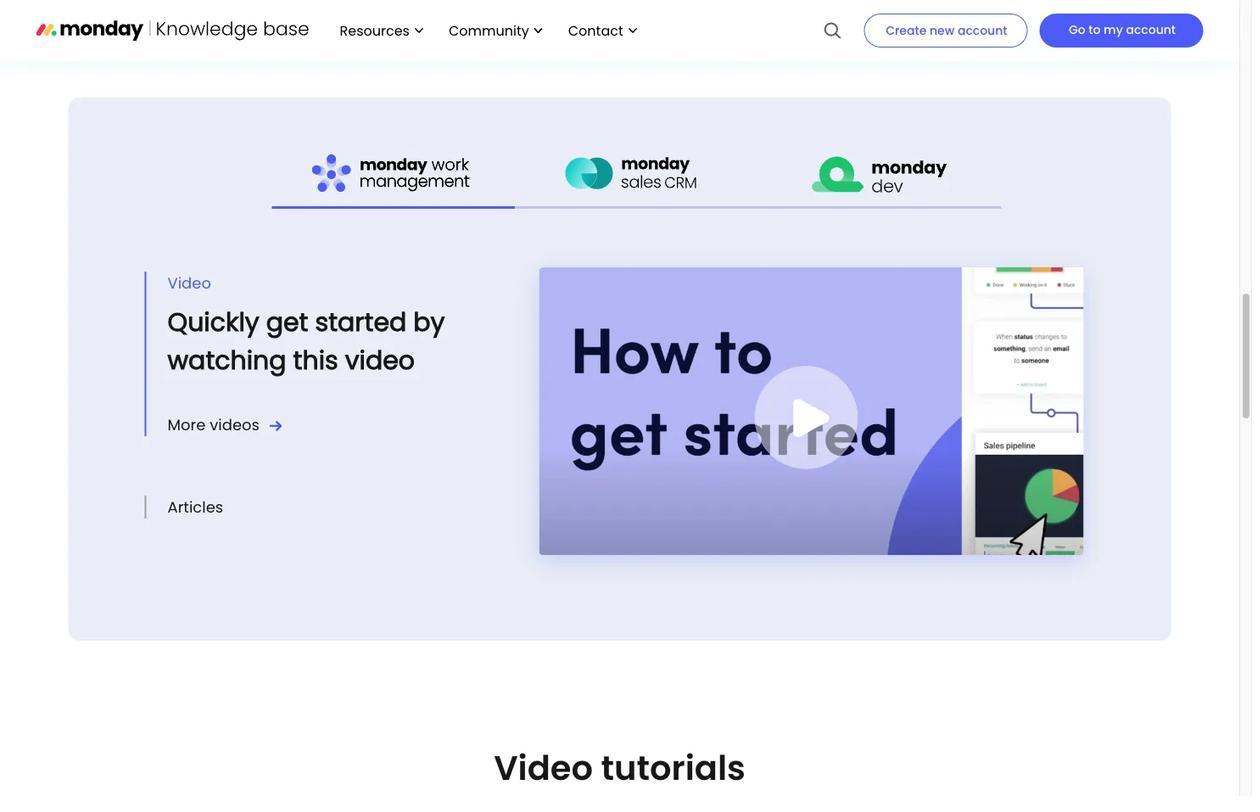 Task type: locate. For each thing, give the bounding box(es) containing it.
get
[[588, 8, 613, 29], [266, 305, 308, 340]]

videos
[[210, 414, 260, 436]]

0 horizontal spatial video
[[168, 272, 211, 294]]

products
[[762, 8, 830, 29]]

1 horizontal spatial account
[[1126, 21, 1176, 38]]

of
[[646, 8, 661, 29]]

get inside quickly get started by watching this video
[[266, 305, 308, 340]]

video
[[168, 272, 211, 294], [494, 744, 593, 792]]

search logo image
[[823, 0, 842, 61]]

create
[[886, 22, 927, 39]]

to right go
[[1089, 21, 1101, 38]]

account
[[1126, 21, 1176, 38], [958, 22, 1008, 39]]

to
[[568, 8, 583, 29], [1089, 21, 1101, 38]]

by
[[414, 305, 445, 340]]

0 vertical spatial get
[[588, 8, 613, 29]]

get up this
[[266, 305, 308, 340]]

main element
[[323, 0, 1204, 61]]

to right need
[[568, 8, 583, 29]]

1 horizontal spatial video
[[494, 744, 593, 792]]

logo monday work image
[[312, 154, 476, 195]]

1 vertical spatial get
[[266, 305, 308, 340]]

list
[[323, 0, 646, 61]]

0 horizontal spatial to
[[568, 8, 583, 29]]

work
[[694, 8, 733, 29]]

1 horizontal spatial get
[[588, 8, 613, 29]]

watching
[[168, 343, 286, 378]]

1 horizontal spatial to
[[1089, 21, 1101, 38]]

go
[[1069, 21, 1086, 38]]

quickly get started by watching this video
[[168, 305, 445, 378]]

get left out
[[588, 8, 613, 29]]

0 horizontal spatial get
[[266, 305, 308, 340]]

resources
[[340, 21, 410, 40]]

0 vertical spatial video
[[168, 272, 211, 294]]

contact
[[568, 21, 624, 40]]

more videos
[[168, 414, 260, 436]]

quickly
[[168, 305, 259, 340]]

my
[[1104, 21, 1123, 38]]

articles
[[168, 496, 223, 518]]

logo monday dev image
[[812, 152, 948, 197]]

logo monday sales image
[[565, 155, 709, 194]]

video for video
[[168, 272, 211, 294]]

video
[[345, 343, 415, 378]]

account right new
[[958, 22, 1008, 39]]

account right my
[[1126, 21, 1176, 38]]

1 vertical spatial video
[[494, 744, 593, 792]]



Task type: vqa. For each thing, say whether or not it's contained in the screenshot.
1st the our from left
no



Task type: describe. For each thing, give the bounding box(es) containing it.
monday.com logo image
[[36, 12, 309, 48]]

new
[[930, 22, 955, 39]]

everything you need to get out of our work os products
[[409, 8, 830, 29]]

started
[[315, 305, 407, 340]]

community link
[[440, 16, 551, 45]]

0 horizontal spatial account
[[958, 22, 1008, 39]]

you
[[493, 8, 521, 29]]

go to my account link
[[1040, 14, 1204, 48]]

more
[[168, 414, 206, 436]]

need
[[525, 8, 564, 29]]

our
[[665, 8, 690, 29]]

video for video tutorials
[[494, 744, 593, 792]]

tutorials
[[601, 744, 746, 792]]

everything
[[409, 8, 489, 29]]

out
[[617, 8, 642, 29]]

create new account
[[886, 22, 1008, 39]]

list containing resources
[[323, 0, 646, 61]]

more videos link
[[168, 414, 283, 437]]

to inside main element
[[1089, 21, 1101, 38]]

resources link
[[331, 16, 432, 45]]

go to my account
[[1069, 21, 1176, 38]]

create new account link
[[864, 14, 1028, 48]]

this
[[293, 343, 338, 378]]

os
[[737, 8, 758, 29]]

contact link
[[560, 16, 646, 45]]

community
[[449, 21, 529, 40]]

video tutorials
[[494, 744, 746, 792]]



